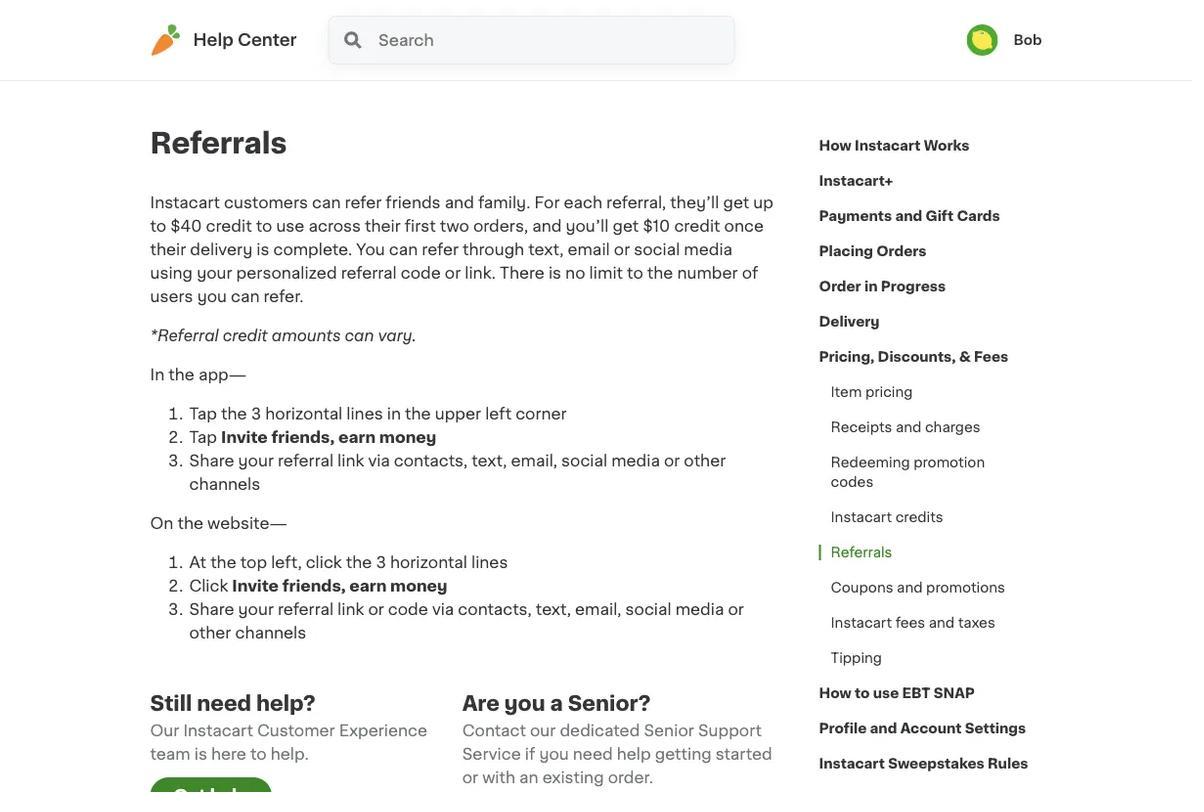 Task type: vqa. For each thing, say whether or not it's contained in the screenshot.
access
no



Task type: locate. For each thing, give the bounding box(es) containing it.
instacart inside instacart customers can refer friends and family. for each referral, they'll get up to $40 credit to use across their first two orders, and you'll get $10 credit once their delivery is complete. you can refer through text, email or social media using your personalized referral code or link. there is no limit to the number of users you can refer.
[[150, 195, 220, 210]]

2 share from the top
[[189, 602, 234, 617]]

at the top left, click the 3 horizontal lines click invite friends, earn money share your referral link or code via contacts, text, email, social media or other channels
[[189, 555, 744, 641]]

media inside at the top left, click the 3 horizontal lines click invite friends, earn money share your referral link or code via contacts, text, email, social media or other channels
[[676, 602, 724, 617]]

receipts
[[831, 421, 892, 434]]

1 vertical spatial need
[[573, 746, 613, 762]]

you
[[356, 242, 385, 257]]

senior
[[644, 723, 694, 739]]

or inside "tap the 3 horizontal lines in the upper left corner tap invite friends, earn money share your referral link via contacts, text, email, social media or other channels"
[[664, 453, 680, 469]]

horizontal inside "tap the 3 horizontal lines in the upper left corner tap invite friends, earn money share your referral link via contacts, text, email, social media or other channels"
[[265, 406, 343, 422]]

order in progress
[[819, 280, 946, 293]]

placing
[[819, 245, 873, 258]]

$10
[[643, 218, 670, 234]]

contacts, up are
[[458, 602, 532, 617]]

0 vertical spatial invite
[[221, 429, 268, 445]]

1 vertical spatial other
[[189, 625, 231, 641]]

0 vertical spatial money
[[379, 429, 437, 445]]

1 vertical spatial in
[[387, 406, 401, 422]]

1 vertical spatial their
[[150, 242, 186, 257]]

other inside "tap the 3 horizontal lines in the upper left corner tap invite friends, earn money share your referral link via contacts, text, email, social media or other channels"
[[684, 453, 726, 469]]

bob link
[[967, 24, 1042, 56]]

2 vertical spatial your
[[238, 602, 274, 617]]

1 vertical spatial referral
[[278, 453, 334, 469]]

still need help? our instacart customer experience team is here to help.
[[150, 693, 428, 762]]

1 vertical spatial your
[[238, 453, 274, 469]]

1 vertical spatial contacts,
[[458, 602, 532, 617]]

you left a at the bottom of the page
[[505, 693, 546, 714]]

code inside at the top left, click the 3 horizontal lines click invite friends, earn money share your referral link or code via contacts, text, email, social media or other channels
[[388, 602, 428, 617]]

0 vertical spatial contacts,
[[394, 453, 468, 469]]

referral up website—
[[278, 453, 334, 469]]

gift
[[926, 209, 954, 223]]

refer down two
[[422, 242, 459, 257]]

you inside instacart customers can refer friends and family. for each referral, they'll get up to $40 credit to use across their first two orders, and you'll get $10 credit once their delivery is complete. you can refer through text, email or social media using your personalized referral code or link. there is no limit to the number of users you can refer.
[[197, 289, 227, 304]]

contacts, down upper
[[394, 453, 468, 469]]

1 share from the top
[[189, 453, 234, 469]]

1 vertical spatial refer
[[422, 242, 459, 257]]

0 horizontal spatial referrals
[[150, 130, 287, 157]]

orders,
[[473, 218, 528, 234]]

works
[[924, 139, 970, 153]]

0 horizontal spatial via
[[368, 453, 390, 469]]

the down the app—
[[221, 406, 247, 422]]

1 vertical spatial tap
[[189, 429, 217, 445]]

promotion
[[914, 456, 985, 470]]

invite down top
[[232, 578, 279, 594]]

3 down *referral credit amounts can vary.
[[251, 406, 261, 422]]

the inside instacart customers can refer friends and family. for each referral, they'll get up to $40 credit to use across their first two orders, and you'll get $10 credit once their delivery is complete. you can refer through text, email or social media using your personalized referral code or link. there is no limit to the number of users you can refer.
[[647, 265, 673, 281]]

1 vertical spatial 3
[[376, 555, 386, 570]]

you
[[197, 289, 227, 304], [505, 693, 546, 714], [539, 746, 569, 762]]

0 vertical spatial your
[[197, 265, 232, 281]]

click
[[189, 578, 228, 594]]

to right here
[[250, 746, 267, 762]]

taxes
[[958, 616, 996, 630]]

0 horizontal spatial email,
[[511, 453, 558, 469]]

lines inside "tap the 3 horizontal lines in the upper left corner tap invite friends, earn money share your referral link via contacts, text, email, social media or other channels"
[[347, 406, 383, 422]]

0 horizontal spatial need
[[197, 693, 252, 714]]

1 how from the top
[[819, 139, 852, 153]]

instacart for instacart fees and taxes
[[831, 616, 892, 630]]

instacart up referrals link
[[831, 511, 892, 524]]

0 vertical spatial 3
[[251, 406, 261, 422]]

social inside instacart customers can refer friends and family. for each referral, they'll get up to $40 credit to use across their first two orders, and you'll get $10 credit once their delivery is complete. you can refer through text, email or social media using your personalized referral code or link. there is no limit to the number of users you can refer.
[[634, 242, 680, 257]]

in right the order
[[865, 280, 878, 293]]

1 vertical spatial how
[[819, 687, 852, 700]]

the down the $10
[[647, 265, 673, 281]]

lines inside at the top left, click the 3 horizontal lines click invite friends, earn money share your referral link or code via contacts, text, email, social media or other channels
[[472, 555, 508, 570]]

you right if
[[539, 746, 569, 762]]

1 horizontal spatial horizontal
[[390, 555, 468, 570]]

0 vertical spatial social
[[634, 242, 680, 257]]

referrals up customers
[[150, 130, 287, 157]]

social inside "tap the 3 horizontal lines in the upper left corner tap invite friends, earn money share your referral link via contacts, text, email, social media or other channels"
[[562, 453, 608, 469]]

1 vertical spatial invite
[[232, 578, 279, 594]]

other
[[684, 453, 726, 469], [189, 625, 231, 641]]

horizontal inside at the top left, click the 3 horizontal lines click invite friends, earn money share your referral link or code via contacts, text, email, social media or other channels
[[390, 555, 468, 570]]

item pricing link
[[819, 375, 925, 410]]

redeeming promotion codes link
[[819, 445, 1042, 500]]

1 vertical spatial link
[[338, 602, 364, 617]]

email, up senior?
[[575, 602, 622, 617]]

email, down corner
[[511, 453, 558, 469]]

0 vertical spatial earn
[[339, 429, 376, 445]]

referral down you
[[341, 265, 397, 281]]

their up using
[[150, 242, 186, 257]]

0 horizontal spatial horizontal
[[265, 406, 343, 422]]

your up website—
[[238, 453, 274, 469]]

your inside "tap the 3 horizontal lines in the upper left corner tap invite friends, earn money share your referral link via contacts, text, email, social media or other channels"
[[238, 453, 274, 469]]

get
[[723, 195, 750, 210], [613, 218, 639, 234]]

1 vertical spatial code
[[388, 602, 428, 617]]

your down delivery
[[197, 265, 232, 281]]

rules
[[988, 757, 1028, 771]]

instacart image
[[150, 24, 181, 56]]

coupons and promotions
[[831, 581, 1005, 595]]

media inside "tap the 3 horizontal lines in the upper left corner tap invite friends, earn money share your referral link via contacts, text, email, social media or other channels"
[[611, 453, 660, 469]]

your down top
[[238, 602, 274, 617]]

you'll
[[566, 218, 609, 234]]

tipping
[[831, 651, 882, 665]]

via inside "tap the 3 horizontal lines in the upper left corner tap invite friends, earn money share your referral link via contacts, text, email, social media or other channels"
[[368, 453, 390, 469]]

text, inside instacart customers can refer friends and family. for each referral, they'll get up to $40 credit to use across their first two orders, and you'll get $10 credit once their delivery is complete. you can refer through text, email or social media using your personalized referral code or link. there is no limit to the number of users you can refer.
[[528, 242, 564, 257]]

codes
[[831, 475, 874, 489]]

0 horizontal spatial lines
[[347, 406, 383, 422]]

profile
[[819, 722, 867, 736]]

using
[[150, 265, 193, 281]]

0 vertical spatial text,
[[528, 242, 564, 257]]

0 vertical spatial share
[[189, 453, 234, 469]]

referral inside "tap the 3 horizontal lines in the upper left corner tap invite friends, earn money share your referral link via contacts, text, email, social media or other channels"
[[278, 453, 334, 469]]

1 vertical spatial horizontal
[[390, 555, 468, 570]]

invite inside at the top left, click the 3 horizontal lines click invite friends, earn money share your referral link or code via contacts, text, email, social media or other channels
[[232, 578, 279, 594]]

the right on
[[177, 515, 203, 531]]

to
[[150, 218, 166, 234], [256, 218, 272, 234], [627, 265, 643, 281], [855, 687, 870, 700], [250, 746, 267, 762]]

tap the 3 horizontal lines in the upper left corner tap invite friends, earn money share your referral link via contacts, text, email, social media or other channels
[[189, 406, 726, 492]]

1 horizontal spatial use
[[873, 687, 899, 700]]

0 vertical spatial referrals
[[150, 130, 287, 157]]

0 vertical spatial how
[[819, 139, 852, 153]]

order
[[819, 280, 861, 293]]

0 vertical spatial channels
[[189, 476, 260, 492]]

2 vertical spatial you
[[539, 746, 569, 762]]

use up complete.
[[276, 218, 305, 234]]

in inside "tap the 3 horizontal lines in the upper left corner tap invite friends, earn money share your referral link via contacts, text, email, social media or other channels"
[[387, 406, 401, 422]]

item
[[831, 385, 862, 399]]

is left here
[[194, 746, 207, 762]]

can left vary. in the left of the page
[[345, 328, 374, 343]]

1 vertical spatial text,
[[472, 453, 507, 469]]

refer
[[345, 195, 382, 210], [422, 242, 459, 257]]

instacart up $40
[[150, 195, 220, 210]]

and inside "link"
[[929, 616, 955, 630]]

here
[[211, 746, 246, 762]]

discounts,
[[878, 350, 956, 364]]

share down click
[[189, 602, 234, 617]]

you right 'users'
[[197, 289, 227, 304]]

1 horizontal spatial lines
[[472, 555, 508, 570]]

help
[[617, 746, 651, 762]]

0 vertical spatial friends,
[[271, 429, 335, 445]]

1 horizontal spatial email,
[[575, 602, 622, 617]]

horizontal
[[265, 406, 343, 422], [390, 555, 468, 570]]

invite
[[221, 429, 268, 445], [232, 578, 279, 594]]

1 horizontal spatial their
[[365, 218, 401, 234]]

0 vertical spatial via
[[368, 453, 390, 469]]

2 how from the top
[[819, 687, 852, 700]]

1 vertical spatial referrals
[[831, 546, 893, 560]]

1 vertical spatial channels
[[235, 625, 306, 641]]

is inside still need help? our instacart customer experience team is here to help.
[[194, 746, 207, 762]]

instacart up here
[[183, 723, 253, 739]]

1 vertical spatial share
[[189, 602, 234, 617]]

channels up the on the website—
[[189, 476, 260, 492]]

0 horizontal spatial in
[[387, 406, 401, 422]]

credits
[[896, 511, 944, 524]]

0 horizontal spatial 3
[[251, 406, 261, 422]]

how for how to use ebt snap
[[819, 687, 852, 700]]

instacart down coupons
[[831, 616, 892, 630]]

instacart fees and taxes link
[[819, 605, 1007, 641]]

on
[[150, 515, 174, 531]]

media inside instacart customers can refer friends and family. for each referral, they'll get up to $40 credit to use across their first two orders, and you'll get $10 credit once their delivery is complete. you can refer through text, email or social media using your personalized referral code or link. there is no limit to the number of users you can refer.
[[684, 242, 733, 257]]

instacart down profile
[[819, 757, 885, 771]]

to inside still need help? our instacart customer experience team is here to help.
[[250, 746, 267, 762]]

use
[[276, 218, 305, 234], [873, 687, 899, 700]]

1 vertical spatial use
[[873, 687, 899, 700]]

1 vertical spatial via
[[432, 602, 454, 617]]

dedicated
[[560, 723, 640, 739]]

0 horizontal spatial get
[[613, 218, 639, 234]]

instacart for instacart credits
[[831, 511, 892, 524]]

placing orders
[[819, 245, 927, 258]]

experience
[[339, 723, 428, 739]]

text, up there on the top left of page
[[528, 242, 564, 257]]

is
[[257, 242, 269, 257], [549, 265, 562, 281], [194, 746, 207, 762]]

and
[[445, 195, 474, 210], [895, 209, 923, 223], [532, 218, 562, 234], [896, 421, 922, 434], [897, 581, 923, 595], [929, 616, 955, 630], [870, 722, 897, 736]]

1 tap from the top
[[189, 406, 217, 422]]

their up you
[[365, 218, 401, 234]]

0 vertical spatial refer
[[345, 195, 382, 210]]

or
[[614, 242, 630, 257], [445, 265, 461, 281], [664, 453, 680, 469], [368, 602, 384, 617], [728, 602, 744, 617], [462, 770, 478, 785]]

0 horizontal spatial their
[[150, 242, 186, 257]]

earn inside "tap the 3 horizontal lines in the upper left corner tap invite friends, earn money share your referral link via contacts, text, email, social media or other channels"
[[339, 429, 376, 445]]

channels
[[189, 476, 260, 492], [235, 625, 306, 641]]

help?
[[256, 693, 316, 714]]

charges
[[925, 421, 981, 434]]

0 vertical spatial media
[[684, 242, 733, 257]]

link inside "tap the 3 horizontal lines in the upper left corner tap invite friends, earn money share your referral link via contacts, text, email, social media or other channels"
[[338, 453, 364, 469]]

is left the no
[[549, 265, 562, 281]]

referral down click
[[278, 602, 334, 617]]

center
[[238, 32, 297, 48]]

0 vertical spatial code
[[401, 265, 441, 281]]

0 vertical spatial need
[[197, 693, 252, 714]]

1 vertical spatial get
[[613, 218, 639, 234]]

how up profile
[[819, 687, 852, 700]]

referrals up coupons
[[831, 546, 893, 560]]

1 horizontal spatial referrals
[[831, 546, 893, 560]]

is up personalized
[[257, 242, 269, 257]]

0 vertical spatial link
[[338, 453, 364, 469]]

sweepstakes
[[888, 757, 985, 771]]

2 vertical spatial media
[[676, 602, 724, 617]]

1 horizontal spatial other
[[684, 453, 726, 469]]

2 link from the top
[[338, 602, 364, 617]]

how for how instacart works
[[819, 139, 852, 153]]

0 vertical spatial horizontal
[[265, 406, 343, 422]]

1 vertical spatial lines
[[472, 555, 508, 570]]

1 horizontal spatial 3
[[376, 555, 386, 570]]

use left ebt
[[873, 687, 899, 700]]

0 vertical spatial in
[[865, 280, 878, 293]]

1 horizontal spatial need
[[573, 746, 613, 762]]

click
[[306, 555, 342, 570]]

1 vertical spatial friends,
[[282, 578, 346, 594]]

receipts and charges
[[831, 421, 981, 434]]

1 horizontal spatial via
[[432, 602, 454, 617]]

text, inside at the top left, click the 3 horizontal lines click invite friends, earn money share your referral link or code via contacts, text, email, social media or other channels
[[536, 602, 571, 617]]

invite down the app—
[[221, 429, 268, 445]]

use inside instacart customers can refer friends and family. for each referral, they'll get up to $40 credit to use across their first two orders, and you'll get $10 credit once their delivery is complete. you can refer through text, email or social media using your personalized referral code or link. there is no limit to the number of users you can refer.
[[276, 218, 305, 234]]

credit up delivery
[[206, 218, 252, 234]]

friends, inside "tap the 3 horizontal lines in the upper left corner tap invite friends, earn money share your referral link via contacts, text, email, social media or other channels"
[[271, 429, 335, 445]]

how to use ebt snap
[[819, 687, 975, 700]]

0 vertical spatial is
[[257, 242, 269, 257]]

invite inside "tap the 3 horizontal lines in the upper left corner tap invite friends, earn money share your referral link via contacts, text, email, social media or other channels"
[[221, 429, 268, 445]]

0 vertical spatial other
[[684, 453, 726, 469]]

need up here
[[197, 693, 252, 714]]

1 horizontal spatial get
[[723, 195, 750, 210]]

1 vertical spatial email,
[[575, 602, 622, 617]]

0 horizontal spatial refer
[[345, 195, 382, 210]]

text, down left
[[472, 453, 507, 469]]

0 vertical spatial referral
[[341, 265, 397, 281]]

need inside still need help? our instacart customer experience team is here to help.
[[197, 693, 252, 714]]

2 vertical spatial social
[[626, 602, 672, 617]]

1 vertical spatial earn
[[350, 578, 387, 594]]

0 vertical spatial you
[[197, 289, 227, 304]]

family.
[[478, 195, 530, 210]]

2 vertical spatial text,
[[536, 602, 571, 617]]

0 vertical spatial tap
[[189, 406, 217, 422]]

how instacart works link
[[819, 128, 970, 163]]

1 vertical spatial social
[[562, 453, 608, 469]]

social inside at the top left, click the 3 horizontal lines click invite friends, earn money share your referral link or code via contacts, text, email, social media or other channels
[[626, 602, 672, 617]]

1 link from the top
[[338, 453, 364, 469]]

in left upper
[[387, 406, 401, 422]]

order in progress link
[[819, 269, 946, 304]]

0 horizontal spatial other
[[189, 625, 231, 641]]

cards
[[957, 209, 1000, 223]]

can down first
[[389, 242, 418, 257]]

help center
[[193, 32, 297, 48]]

complete.
[[273, 242, 352, 257]]

contacts, inside "tap the 3 horizontal lines in the upper left corner tap invite friends, earn money share your referral link via contacts, text, email, social media or other channels"
[[394, 453, 468, 469]]

and right fees
[[929, 616, 955, 630]]

support
[[698, 723, 762, 739]]

0 vertical spatial use
[[276, 218, 305, 234]]

how up instacart+ link
[[819, 139, 852, 153]]

need
[[197, 693, 252, 714], [573, 746, 613, 762]]

text, up a at the bottom of the page
[[536, 602, 571, 617]]

text,
[[528, 242, 564, 257], [472, 453, 507, 469], [536, 602, 571, 617]]

2 horizontal spatial is
[[549, 265, 562, 281]]

0 vertical spatial get
[[723, 195, 750, 210]]

0 horizontal spatial use
[[276, 218, 305, 234]]

instacart inside "link"
[[831, 616, 892, 630]]

get up once
[[723, 195, 750, 210]]

money
[[379, 429, 437, 445], [390, 578, 448, 594]]

0 vertical spatial lines
[[347, 406, 383, 422]]

code inside instacart customers can refer friends and family. for each referral, they'll get up to $40 credit to use across their first two orders, and you'll get $10 credit once their delivery is complete. you can refer through text, email or social media using your personalized referral code or link. there is no limit to the number of users you can refer.
[[401, 265, 441, 281]]

1 vertical spatial is
[[549, 265, 562, 281]]

channels inside "tap the 3 horizontal lines in the upper left corner tap invite friends, earn money share your referral link via contacts, text, email, social media or other channels"
[[189, 476, 260, 492]]

0 horizontal spatial is
[[194, 746, 207, 762]]

2 vertical spatial is
[[194, 746, 207, 762]]

channels up "help?"
[[235, 625, 306, 641]]

money inside "tap the 3 horizontal lines in the upper left corner tap invite friends, earn money share your referral link via contacts, text, email, social media or other channels"
[[379, 429, 437, 445]]

need down dedicated
[[573, 746, 613, 762]]

instacart for instacart customers can refer friends and family. for each referral, they'll get up to $40 credit to use across their first two orders, and you'll get $10 credit once their delivery is complete. you can refer through text, email or social media using your personalized referral code or link. there is no limit to the number of users you can refer.
[[150, 195, 220, 210]]

once
[[724, 218, 764, 234]]

placing orders link
[[819, 234, 927, 269]]

for
[[534, 195, 560, 210]]

first
[[405, 218, 436, 234]]

1 vertical spatial money
[[390, 578, 448, 594]]

contacts,
[[394, 453, 468, 469], [458, 602, 532, 617]]

0 vertical spatial email,
[[511, 453, 558, 469]]

share up the on the website—
[[189, 453, 234, 469]]

1 horizontal spatial in
[[865, 280, 878, 293]]

amounts
[[272, 328, 341, 343]]

refer up the 'across'
[[345, 195, 382, 210]]

1 vertical spatial media
[[611, 453, 660, 469]]

in inside "link"
[[865, 280, 878, 293]]

2 vertical spatial referral
[[278, 602, 334, 617]]

1 horizontal spatial refer
[[422, 242, 459, 257]]

get down "referral,"
[[613, 218, 639, 234]]

to down customers
[[256, 218, 272, 234]]

3 right click
[[376, 555, 386, 570]]



Task type: describe. For each thing, give the bounding box(es) containing it.
need inside are you a senior? contact our dedicated senior support service if you need help getting started or with an existing order.
[[573, 746, 613, 762]]

item pricing
[[831, 385, 913, 399]]

two
[[440, 218, 469, 234]]

instacart sweepstakes rules
[[819, 757, 1028, 771]]

2 tap from the top
[[189, 429, 217, 445]]

earn inside at the top left, click the 3 horizontal lines click invite friends, earn money share your referral link or code via contacts, text, email, social media or other channels
[[350, 578, 387, 594]]

ebt
[[902, 687, 931, 700]]

share inside "tap the 3 horizontal lines in the upper left corner tap invite friends, earn money share your referral link via contacts, text, email, social media or other channels"
[[189, 453, 234, 469]]

payments
[[819, 209, 892, 223]]

profile and account settings
[[819, 722, 1026, 736]]

pricing, discounts, & fees
[[819, 350, 1009, 364]]

*referral credit amounts can vary.
[[150, 328, 417, 343]]

settings
[[965, 722, 1026, 736]]

the right "in"
[[169, 367, 195, 382]]

pricing, discounts, & fees link
[[819, 339, 1009, 375]]

delivery
[[190, 242, 253, 257]]

can left refer.
[[231, 289, 260, 304]]

and down pricing
[[896, 421, 922, 434]]

money inside at the top left, click the 3 horizontal lines click invite friends, earn money share your referral link or code via contacts, text, email, social media or other channels
[[390, 578, 448, 594]]

help center link
[[150, 24, 297, 56]]

email, inside at the top left, click the 3 horizontal lines click invite friends, earn money share your referral link or code via contacts, text, email, social media or other channels
[[575, 602, 622, 617]]

*referral
[[150, 328, 219, 343]]

contacts, inside at the top left, click the 3 horizontal lines click invite friends, earn money share your referral link or code via contacts, text, email, social media or other channels
[[458, 602, 532, 617]]

and down how to use ebt snap link
[[870, 722, 897, 736]]

personalized
[[236, 265, 337, 281]]

our
[[530, 723, 556, 739]]

getting
[[655, 746, 712, 762]]

text, inside "tap the 3 horizontal lines in the upper left corner tap invite friends, earn money share your referral link via contacts, text, email, social media or other channels"
[[472, 453, 507, 469]]

fees
[[896, 616, 926, 630]]

top
[[240, 555, 267, 570]]

1 horizontal spatial is
[[257, 242, 269, 257]]

channels inside at the top left, click the 3 horizontal lines click invite friends, earn money share your referral link or code via contacts, text, email, social media or other channels
[[235, 625, 306, 641]]

to right limit
[[627, 265, 643, 281]]

redeeming
[[831, 456, 910, 470]]

referral,
[[607, 195, 666, 210]]

account
[[901, 722, 962, 736]]

app—
[[199, 367, 247, 382]]

to down tipping 'link'
[[855, 687, 870, 700]]

link inside at the top left, click the 3 horizontal lines click invite friends, earn money share your referral link or code via contacts, text, email, social media or other channels
[[338, 602, 364, 617]]

3 inside at the top left, click the 3 horizontal lines click invite friends, earn money share your referral link or code via contacts, text, email, social media or other channels
[[376, 555, 386, 570]]

the right click
[[346, 555, 372, 570]]

instacart credits link
[[819, 500, 955, 535]]

instacart credits
[[831, 511, 944, 524]]

via inside at the top left, click the 3 horizontal lines click invite friends, earn money share your referral link or code via contacts, text, email, social media or other channels
[[432, 602, 454, 617]]

&
[[959, 350, 971, 364]]

left,
[[271, 555, 302, 570]]

senior?
[[568, 693, 651, 714]]

payments and gift cards link
[[819, 199, 1000, 234]]

left
[[485, 406, 512, 422]]

link.
[[465, 265, 496, 281]]

friends, inside at the top left, click the 3 horizontal lines click invite friends, earn money share your referral link or code via contacts, text, email, social media or other channels
[[282, 578, 346, 594]]

other inside at the top left, click the 3 horizontal lines click invite friends, earn money share your referral link or code via contacts, text, email, social media or other channels
[[189, 625, 231, 641]]

if
[[525, 746, 535, 762]]

can up the 'across'
[[312, 195, 341, 210]]

upper
[[435, 406, 481, 422]]

there
[[500, 265, 545, 281]]

with
[[482, 770, 516, 785]]

or inside are you a senior? contact our dedicated senior support service if you need help getting started or with an existing order.
[[462, 770, 478, 785]]

pricing
[[866, 385, 913, 399]]

friends
[[386, 195, 441, 210]]

bob
[[1014, 33, 1042, 47]]

help
[[193, 32, 234, 48]]

up
[[754, 195, 774, 210]]

instacart for instacart sweepstakes rules
[[819, 757, 885, 771]]

customers
[[224, 195, 308, 210]]

refer.
[[264, 289, 304, 304]]

the right 'at'
[[210, 555, 236, 570]]

still
[[150, 693, 192, 714]]

each
[[564, 195, 603, 210]]

and up fees
[[897, 581, 923, 595]]

and up two
[[445, 195, 474, 210]]

referral inside instacart customers can refer friends and family. for each referral, they'll get up to $40 credit to use across their first two orders, and you'll get $10 credit once their delivery is complete. you can refer through text, email or social media using your personalized referral code or link. there is no limit to the number of users you can refer.
[[341, 265, 397, 281]]

Search search field
[[377, 17, 734, 64]]

and left 'gift'
[[895, 209, 923, 223]]

credit up the app—
[[223, 328, 268, 343]]

are you a senior? contact our dedicated senior support service if you need help getting started or with an existing order.
[[462, 693, 772, 785]]

share inside at the top left, click the 3 horizontal lines click invite friends, earn money share your referral link or code via contacts, text, email, social media or other channels
[[189, 602, 234, 617]]

at
[[189, 555, 206, 570]]

coupons and promotions link
[[819, 570, 1017, 605]]

our
[[150, 723, 179, 739]]

through
[[463, 242, 524, 257]]

delivery
[[819, 315, 880, 329]]

number
[[677, 265, 738, 281]]

in
[[150, 367, 165, 382]]

referrals link
[[819, 535, 904, 570]]

3 inside "tap the 3 horizontal lines in the upper left corner tap invite friends, earn money share your referral link via contacts, text, email, social media or other channels"
[[251, 406, 261, 422]]

a
[[550, 693, 563, 714]]

no
[[565, 265, 585, 281]]

your inside at the top left, click the 3 horizontal lines click invite friends, earn money share your referral link or code via contacts, text, email, social media or other channels
[[238, 602, 274, 617]]

email
[[568, 242, 610, 257]]

vary.
[[378, 328, 417, 343]]

your inside instacart customers can refer friends and family. for each referral, they'll get up to $40 credit to use across their first two orders, and you'll get $10 credit once their delivery is complete. you can refer through text, email or social media using your personalized referral code or link. there is no limit to the number of users you can refer.
[[197, 265, 232, 281]]

user avatar image
[[967, 24, 998, 56]]

email, inside "tap the 3 horizontal lines in the upper left corner tap invite friends, earn money share your referral link via contacts, text, email, social media or other channels"
[[511, 453, 558, 469]]

across
[[309, 218, 361, 234]]

snap
[[934, 687, 975, 700]]

and down 'for'
[[532, 218, 562, 234]]

to left $40
[[150, 218, 166, 234]]

credit down they'll
[[674, 218, 720, 234]]

corner
[[516, 406, 567, 422]]

0 vertical spatial their
[[365, 218, 401, 234]]

of
[[742, 265, 758, 281]]

referral inside at the top left, click the 3 horizontal lines click invite friends, earn money share your referral link or code via contacts, text, email, social media or other channels
[[278, 602, 334, 617]]

fees
[[974, 350, 1009, 364]]

in the app—
[[150, 367, 247, 382]]

$40
[[170, 218, 202, 234]]

instacart up instacart+ link
[[855, 139, 921, 153]]

how instacart works
[[819, 139, 970, 153]]

profile and account settings link
[[819, 711, 1026, 746]]

service
[[462, 746, 521, 762]]

instacart customers can refer friends and family. for each referral, they'll get up to $40 credit to use across their first two orders, and you'll get $10 credit once their delivery is complete. you can refer through text, email or social media using your personalized referral code or link. there is no limit to the number of users you can refer.
[[150, 195, 774, 304]]

progress
[[881, 280, 946, 293]]

orders
[[877, 245, 927, 258]]

instacart+
[[819, 174, 893, 188]]

help.
[[271, 746, 309, 762]]

instacart inside still need help? our instacart customer experience team is here to help.
[[183, 723, 253, 739]]

the left upper
[[405, 406, 431, 422]]

pricing,
[[819, 350, 875, 364]]

payments and gift cards
[[819, 209, 1000, 223]]

instacart fees and taxes
[[831, 616, 996, 630]]

website—
[[207, 515, 287, 531]]

1 vertical spatial you
[[505, 693, 546, 714]]

an
[[520, 770, 539, 785]]



